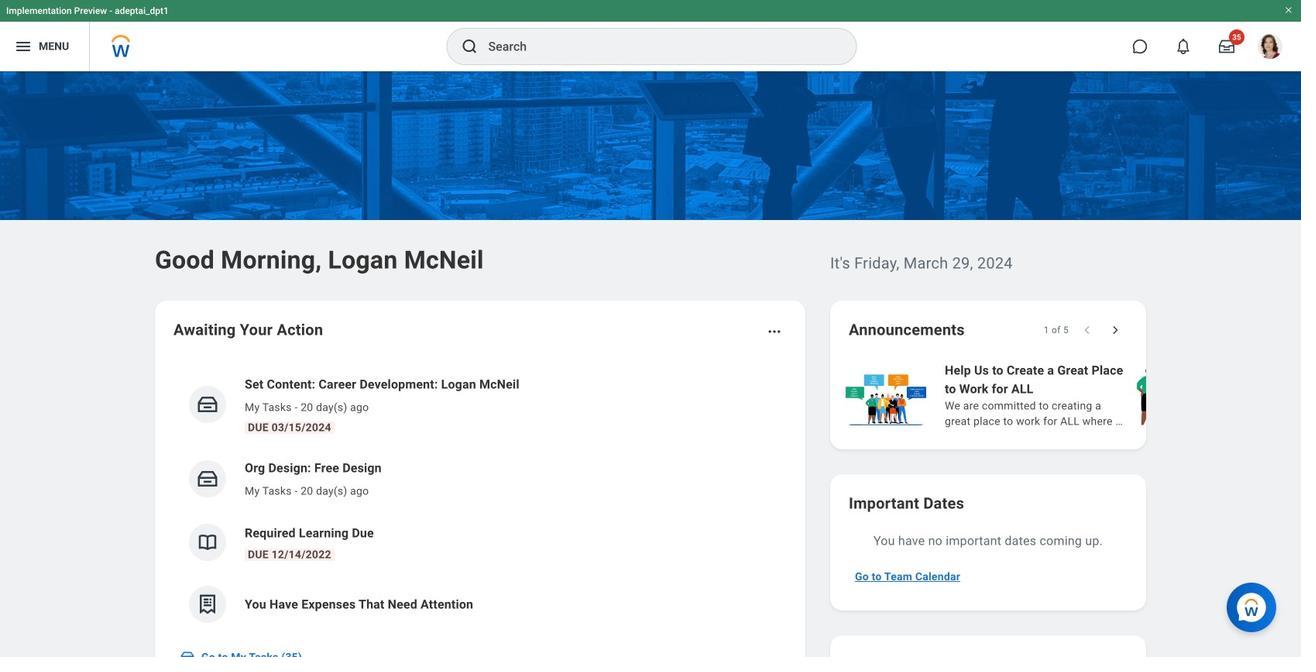 Task type: locate. For each thing, give the bounding box(es) containing it.
dashboard expenses image
[[196, 593, 219, 616]]

0 vertical spatial inbox image
[[196, 393, 219, 416]]

inbox large image
[[1219, 39, 1235, 54]]

chevron right small image
[[1108, 322, 1123, 338]]

2 vertical spatial inbox image
[[180, 649, 195, 657]]

justify image
[[14, 37, 33, 56]]

status
[[1044, 324, 1069, 336]]

0 horizontal spatial list
[[174, 363, 787, 635]]

list
[[843, 359, 1302, 431], [174, 363, 787, 635]]

inbox image
[[196, 393, 219, 416], [196, 467, 219, 490], [180, 649, 195, 657]]

notifications large image
[[1176, 39, 1192, 54]]

1 horizontal spatial list
[[843, 359, 1302, 431]]

main content
[[0, 71, 1302, 657]]

profile logan mcneil image
[[1258, 34, 1283, 62]]

related actions image
[[767, 324, 783, 339]]

banner
[[0, 0, 1302, 71]]



Task type: vqa. For each thing, say whether or not it's contained in the screenshot.
status
yes



Task type: describe. For each thing, give the bounding box(es) containing it.
search image
[[461, 37, 479, 56]]

Search Workday  search field
[[488, 29, 825, 64]]

chevron left small image
[[1080, 322, 1096, 338]]

1 vertical spatial inbox image
[[196, 467, 219, 490]]

close environment banner image
[[1285, 5, 1294, 15]]

book open image
[[196, 531, 219, 554]]



